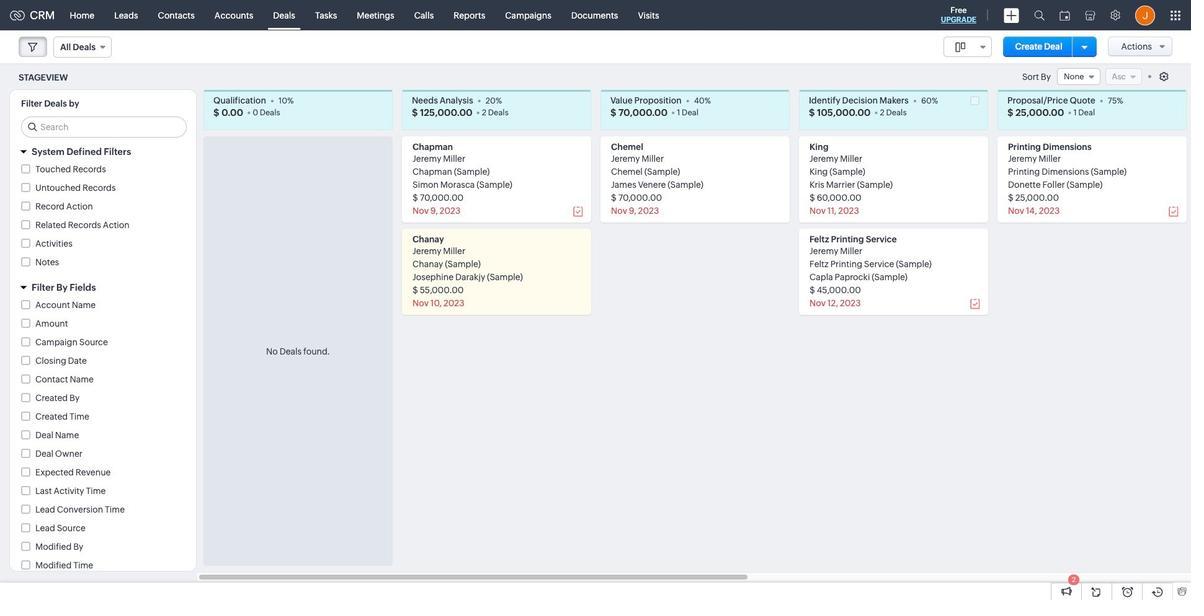 Task type: vqa. For each thing, say whether or not it's contained in the screenshot.
14 within Complete CRM Getting Started steps Nov 14
no



Task type: describe. For each thing, give the bounding box(es) containing it.
Search text field
[[22, 117, 186, 137]]

search image
[[1035, 10, 1045, 20]]

search element
[[1027, 0, 1053, 30]]

profile image
[[1136, 5, 1156, 25]]

none field size
[[944, 37, 992, 57]]



Task type: locate. For each thing, give the bounding box(es) containing it.
calendar image
[[1060, 10, 1071, 20]]

None field
[[53, 37, 112, 58], [944, 37, 992, 57], [1058, 68, 1101, 85], [53, 37, 112, 58], [1058, 68, 1101, 85]]

logo image
[[10, 10, 25, 20]]

profile element
[[1128, 0, 1163, 30]]

size image
[[956, 42, 965, 53]]

create menu image
[[1004, 8, 1020, 23]]

create menu element
[[997, 0, 1027, 30]]



